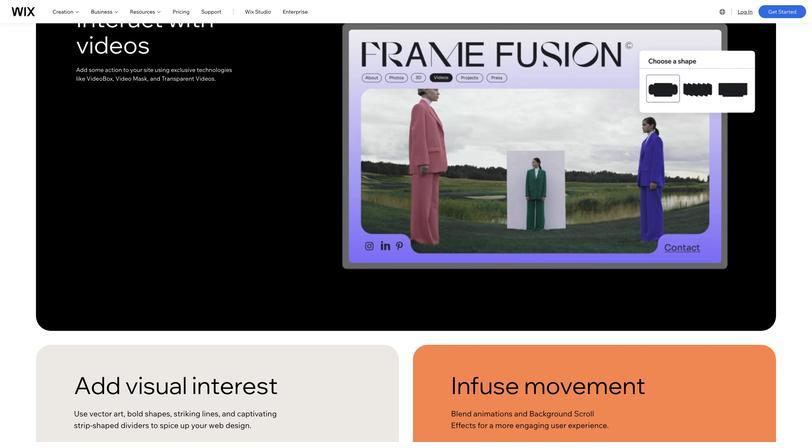 Task type: vqa. For each thing, say whether or not it's contained in the screenshot.
website in 15 restaurant website examples
no



Task type: describe. For each thing, give the bounding box(es) containing it.
user
[[551, 420, 566, 430]]

log in link
[[738, 8, 753, 15]]

strip-
[[74, 420, 93, 430]]

your inside use vector art, bold shapes, striking lines, and captivating strip-shaped dividers to spice up your web design.
[[191, 420, 207, 430]]

spice
[[160, 420, 179, 430]]

creation button
[[53, 8, 79, 15]]

using
[[155, 66, 170, 74]]

scroll
[[574, 409, 594, 419]]

web
[[209, 420, 224, 430]]

technologies
[[197, 66, 232, 74]]

creation
[[53, 8, 73, 15]]

shapes,
[[145, 409, 172, 419]]

wix studio link
[[245, 8, 271, 15]]

experience.
[[568, 420, 609, 430]]

wix
[[245, 8, 254, 15]]

with
[[168, 3, 214, 33]]

your inside add some action to your site using exclusive technologies like videobox, video mask, and transparent videos.
[[130, 66, 142, 74]]

started
[[779, 8, 797, 15]]

wix studio
[[245, 8, 271, 15]]

videos
[[76, 29, 150, 59]]

resources
[[130, 8, 155, 15]]

and inside add some action to your site using exclusive technologies like videobox, video mask, and transparent videos.
[[150, 75, 160, 82]]

and inside use vector art, bold shapes, striking lines, and captivating strip-shaped dividers to spice up your web design.
[[222, 409, 235, 419]]

videos.
[[196, 75, 216, 82]]

log in
[[738, 8, 753, 15]]

get started
[[768, 8, 797, 15]]

blend animations and background scroll effects for a more engaging user experience.
[[451, 409, 609, 430]]

video
[[116, 75, 132, 82]]

interact with videos
[[76, 3, 214, 59]]

get
[[768, 8, 777, 15]]

more
[[495, 420, 514, 430]]

enterprise link
[[283, 8, 308, 15]]

studio
[[255, 8, 271, 15]]

a web page with a video, featuring the choose a shape tool showing how you can frame your videos with different shapes. element
[[334, 15, 771, 279]]

to inside add some action to your site using exclusive technologies like videobox, video mask, and transparent videos.
[[123, 66, 129, 74]]

blend
[[451, 409, 472, 419]]

business
[[91, 8, 112, 15]]

resources button
[[130, 8, 161, 15]]

support link
[[201, 8, 221, 15]]

and inside 'blend animations and background scroll effects for a more engaging user experience.'
[[514, 409, 528, 419]]

pricing link
[[173, 8, 190, 15]]

site
[[144, 66, 153, 74]]

lines,
[[202, 409, 220, 419]]



Task type: locate. For each thing, give the bounding box(es) containing it.
add for add some action to your site using exclusive technologies like videobox, video mask, and transparent videos.
[[76, 66, 87, 74]]

up
[[180, 420, 190, 430]]

for
[[478, 420, 488, 430]]

0 vertical spatial to
[[123, 66, 129, 74]]

bold
[[127, 409, 143, 419]]

dividers
[[121, 420, 149, 430]]

some
[[89, 66, 104, 74]]

to up 'video'
[[123, 66, 129, 74]]

add inside add some action to your site using exclusive technologies like videobox, video mask, and transparent videos.
[[76, 66, 87, 74]]

to inside use vector art, bold shapes, striking lines, and captivating strip-shaped dividers to spice up your web design.
[[151, 420, 158, 430]]

1 vertical spatial your
[[191, 420, 207, 430]]

pricing
[[173, 8, 190, 15]]

log
[[738, 8, 747, 15]]

add some action to your site using exclusive technologies like videobox, video mask, and transparent videos.
[[76, 66, 232, 82]]

captivating
[[237, 409, 277, 419]]

support
[[201, 8, 221, 15]]

exclusive
[[171, 66, 196, 74]]

in
[[748, 8, 753, 15]]

add
[[76, 66, 87, 74], [74, 370, 121, 400]]

effects
[[451, 420, 476, 430]]

0 horizontal spatial to
[[123, 66, 129, 74]]

vector
[[89, 409, 112, 419]]

a
[[489, 420, 494, 430]]

to
[[123, 66, 129, 74], [151, 420, 158, 430]]

action
[[105, 66, 122, 74]]

interest
[[192, 370, 278, 400]]

0 vertical spatial your
[[130, 66, 142, 74]]

get started link
[[759, 5, 806, 18]]

engaging
[[516, 420, 549, 430]]

1 vertical spatial to
[[151, 420, 158, 430]]

your up "mask,"
[[130, 66, 142, 74]]

transparent
[[162, 75, 194, 82]]

use vector art, bold shapes, striking lines, and captivating strip-shaped dividers to spice up your web design.
[[74, 409, 277, 430]]

animations
[[473, 409, 513, 419]]

infuse
[[451, 370, 520, 400]]

infuse movement
[[451, 370, 646, 400]]

shaped
[[93, 420, 119, 430]]

videobox,
[[87, 75, 114, 82]]

2 horizontal spatial and
[[514, 409, 528, 419]]

design.
[[226, 420, 251, 430]]

your right up
[[191, 420, 207, 430]]

and down site
[[150, 75, 160, 82]]

to down shapes,
[[151, 420, 158, 430]]

enterprise
[[283, 8, 308, 15]]

add for add visual interest
[[74, 370, 121, 400]]

interact
[[76, 3, 163, 33]]

business button
[[91, 8, 118, 15]]

use
[[74, 409, 88, 419]]

language selector, english selected image
[[719, 8, 727, 15]]

0 horizontal spatial and
[[150, 75, 160, 82]]

add up like in the top left of the page
[[76, 66, 87, 74]]

art,
[[114, 409, 125, 419]]

and
[[150, 75, 160, 82], [222, 409, 235, 419], [514, 409, 528, 419]]

striking
[[174, 409, 200, 419]]

0 vertical spatial add
[[76, 66, 87, 74]]

1 horizontal spatial your
[[191, 420, 207, 430]]

1 vertical spatial add
[[74, 370, 121, 400]]

visual
[[125, 370, 187, 400]]

add visual interest
[[74, 370, 278, 400]]

mask,
[[133, 75, 149, 82]]

1 horizontal spatial to
[[151, 420, 158, 430]]

your
[[130, 66, 142, 74], [191, 420, 207, 430]]

and up the design.
[[222, 409, 235, 419]]

0 horizontal spatial your
[[130, 66, 142, 74]]

background
[[529, 409, 572, 419]]

add up the vector
[[74, 370, 121, 400]]

like
[[76, 75, 85, 82]]

1 horizontal spatial and
[[222, 409, 235, 419]]

movement
[[524, 370, 646, 400]]

and up engaging
[[514, 409, 528, 419]]



